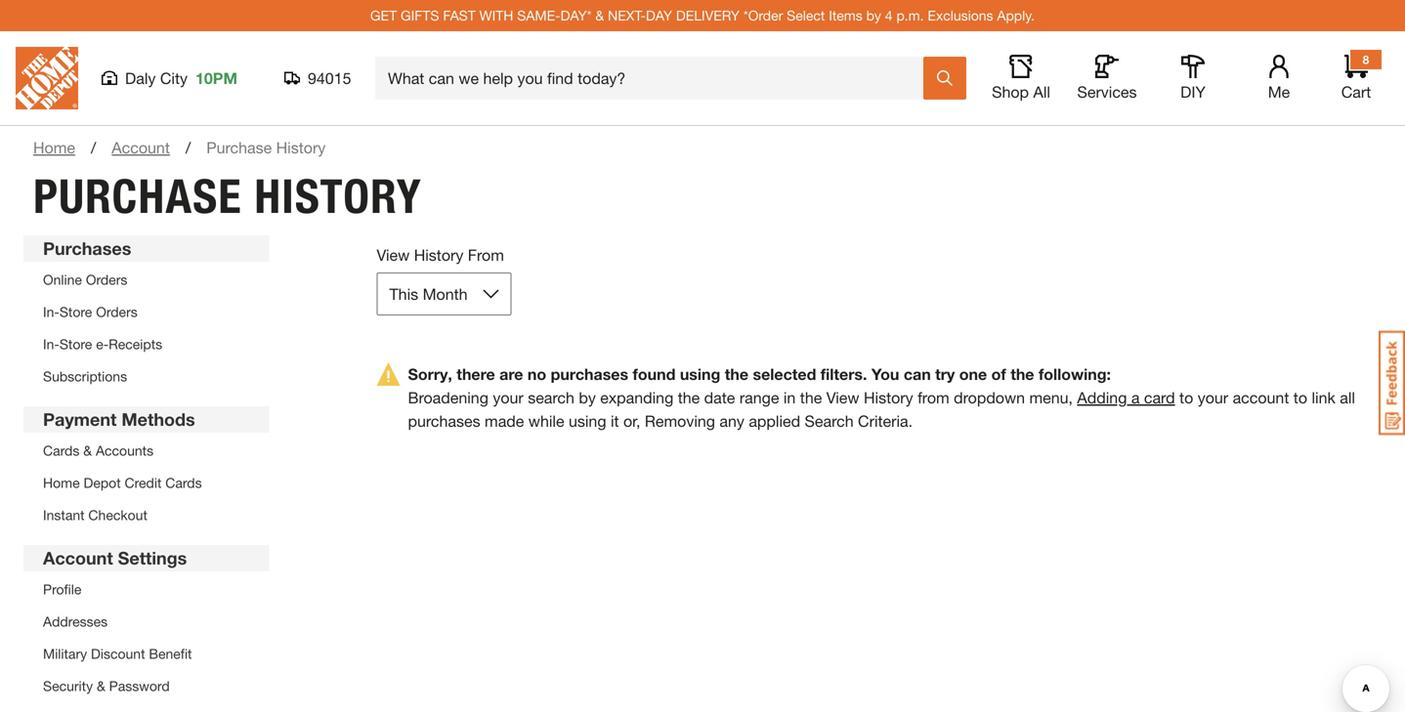 Task type: vqa. For each thing, say whether or not it's contained in the screenshot.
How to Change a Shower Head image
no



Task type: describe. For each thing, give the bounding box(es) containing it.
cards & accounts
[[43, 443, 153, 459]]

in-store e-receipts
[[43, 336, 162, 352]]

are
[[500, 365, 523, 384]]

it
[[611, 412, 619, 430]]

try
[[935, 365, 955, 384]]

while
[[529, 412, 564, 430]]

no
[[528, 365, 546, 384]]

in
[[784, 388, 796, 407]]

*order
[[744, 7, 783, 23]]

shop
[[992, 83, 1029, 101]]

2 / from the left
[[186, 138, 191, 157]]

removing
[[645, 412, 715, 430]]

home link
[[33, 136, 75, 159]]

cart 8
[[1342, 53, 1371, 101]]

your for broadening
[[493, 388, 524, 407]]

account settings
[[43, 548, 187, 569]]

in- for in-store e-receipts
[[43, 336, 59, 352]]

What can we help you find today? search field
[[388, 58, 923, 99]]

benefit
[[149, 646, 192, 662]]

the up removing
[[678, 388, 700, 407]]

security & password link
[[43, 678, 170, 694]]

10pm
[[195, 69, 237, 87]]

can
[[904, 365, 931, 384]]

shop all button
[[990, 55, 1053, 102]]

selected
[[753, 365, 816, 384]]

next-
[[608, 7, 646, 23]]

account for account
[[112, 138, 170, 157]]

payment
[[43, 409, 117, 430]]

online orders link
[[43, 272, 127, 288]]

0 horizontal spatial by
[[579, 388, 596, 407]]

0 vertical spatial purchase
[[206, 138, 272, 157]]

military
[[43, 646, 87, 662]]

apply.
[[997, 7, 1035, 23]]

password
[[109, 678, 170, 694]]

1 vertical spatial orders
[[96, 304, 138, 320]]

broadening
[[408, 388, 489, 407]]

1 to from the left
[[1180, 388, 1193, 407]]

checkout
[[88, 507, 147, 523]]

get gifts fast with same-day* & next-day delivery *order select items by 4 p.m. exclusions apply.
[[370, 7, 1035, 23]]

all
[[1340, 388, 1355, 407]]

cards & accounts link
[[43, 443, 153, 459]]

account
[[1233, 388, 1289, 407]]

profile link
[[43, 581, 82, 598]]

94015 button
[[284, 68, 352, 88]]

subscriptions
[[43, 368, 127, 385]]

expanding
[[600, 388, 674, 407]]

month
[[423, 285, 468, 303]]

following:
[[1039, 365, 1111, 384]]

date
[[704, 388, 735, 407]]

me button
[[1248, 55, 1311, 102]]

search
[[805, 412, 854, 430]]

security & password
[[43, 678, 170, 694]]

daly
[[125, 69, 156, 87]]

criteria.
[[858, 412, 913, 430]]

the right of
[[1011, 365, 1034, 384]]

e-
[[96, 336, 109, 352]]

home depot credit cards
[[43, 475, 202, 491]]

services
[[1077, 83, 1137, 101]]

4
[[885, 7, 893, 23]]

credit
[[125, 475, 162, 491]]

2 to from the left
[[1294, 388, 1308, 407]]

services button
[[1076, 55, 1139, 102]]

this month
[[389, 285, 468, 303]]

range
[[740, 388, 779, 407]]

the home depot logo image
[[16, 47, 78, 109]]

cart
[[1342, 83, 1371, 101]]

& for accounts
[[83, 443, 92, 459]]

1 vertical spatial purchase history
[[33, 168, 422, 225]]

p.m.
[[897, 7, 924, 23]]

1 vertical spatial view
[[827, 388, 860, 407]]

settings
[[118, 548, 187, 569]]

there
[[457, 365, 495, 384]]

day
[[646, 7, 672, 23]]

purchases
[[43, 238, 131, 259]]

purchases inside to your account to link all purchases made while using it or, removing any applied search criteria.
[[408, 412, 480, 430]]

broadening your search by expanding the date range in the view history from dropdown menu, adding a card
[[408, 388, 1175, 407]]

home depot credit cards link
[[43, 475, 202, 491]]

same-
[[517, 7, 561, 23]]

feedback link image
[[1379, 330, 1405, 436]]

home for home depot credit cards
[[43, 475, 80, 491]]

your for to
[[1198, 388, 1229, 407]]

shop all
[[992, 83, 1050, 101]]

delivery
[[676, 7, 740, 23]]

store for e-
[[59, 336, 92, 352]]

home for home
[[33, 138, 75, 157]]

security
[[43, 678, 93, 694]]

military discount benefit
[[43, 646, 192, 662]]



Task type: locate. For each thing, give the bounding box(es) containing it.
0 vertical spatial cards
[[43, 443, 79, 459]]

cards right credit
[[165, 475, 202, 491]]

1 horizontal spatial using
[[680, 365, 721, 384]]

1 horizontal spatial cards
[[165, 475, 202, 491]]

depot
[[84, 475, 121, 491]]

online
[[43, 272, 82, 288]]

0 horizontal spatial cards
[[43, 443, 79, 459]]

0 horizontal spatial your
[[493, 388, 524, 407]]

store for orders
[[59, 304, 92, 320]]

purchases
[[551, 365, 628, 384], [408, 412, 480, 430]]

to left link
[[1294, 388, 1308, 407]]

account up profile
[[43, 548, 113, 569]]

/
[[91, 138, 96, 157], [186, 138, 191, 157]]

the right in in the bottom of the page
[[800, 388, 822, 407]]

purchases up search
[[551, 365, 628, 384]]

0 horizontal spatial purchases
[[408, 412, 480, 430]]

one
[[959, 365, 987, 384]]

search
[[528, 388, 575, 407]]

2 horizontal spatial &
[[596, 7, 604, 23]]

in- up subscriptions link
[[43, 336, 59, 352]]

1 horizontal spatial &
[[97, 678, 105, 694]]

dropdown
[[954, 388, 1025, 407]]

/ right account link on the left
[[186, 138, 191, 157]]

0 horizontal spatial to
[[1180, 388, 1193, 407]]

1 store from the top
[[59, 304, 92, 320]]

0 vertical spatial purchases
[[551, 365, 628, 384]]

account for account settings
[[43, 548, 113, 569]]

instant checkout link
[[43, 507, 147, 523]]

1 vertical spatial home
[[43, 475, 80, 491]]

view down filters.
[[827, 388, 860, 407]]

the
[[725, 365, 749, 384], [1011, 365, 1034, 384], [678, 388, 700, 407], [800, 388, 822, 407]]

found
[[633, 365, 676, 384]]

addresses
[[43, 614, 108, 630]]

account link
[[112, 136, 170, 159]]

history
[[276, 138, 326, 157], [254, 168, 422, 225], [414, 246, 464, 264], [864, 388, 913, 407]]

store down online orders
[[59, 304, 92, 320]]

by left 4
[[866, 7, 881, 23]]

in- for in-store orders
[[43, 304, 59, 320]]

& for password
[[97, 678, 105, 694]]

8
[[1363, 53, 1369, 66]]

1 horizontal spatial by
[[866, 7, 881, 23]]

cards down 'payment'
[[43, 443, 79, 459]]

or,
[[623, 412, 641, 430]]

purchase
[[206, 138, 272, 157], [33, 168, 242, 225]]

all
[[1033, 83, 1050, 101]]

0 vertical spatial account
[[112, 138, 170, 157]]

subscriptions link
[[43, 368, 127, 385]]

made
[[485, 412, 524, 430]]

in-store e-receipts link
[[43, 336, 162, 352]]

diy button
[[1162, 55, 1225, 102]]

you
[[872, 365, 899, 384]]

0 vertical spatial store
[[59, 304, 92, 320]]

view up "this"
[[377, 246, 410, 264]]

0 vertical spatial view
[[377, 246, 410, 264]]

This Month button
[[377, 273, 512, 316]]

& right day*
[[596, 7, 604, 23]]

1 your from the left
[[493, 388, 524, 407]]

payment methods
[[43, 409, 195, 430]]

0 vertical spatial &
[[596, 7, 604, 23]]

view history from
[[377, 246, 504, 264]]

using
[[680, 365, 721, 384], [569, 412, 606, 430]]

orders
[[86, 272, 127, 288], [96, 304, 138, 320]]

purchase history
[[206, 138, 326, 157], [33, 168, 422, 225]]

gifts
[[401, 7, 439, 23]]

profile
[[43, 581, 82, 598]]

0 vertical spatial using
[[680, 365, 721, 384]]

home up instant
[[43, 475, 80, 491]]

get
[[370, 7, 397, 23]]

the up 'date'
[[725, 365, 749, 384]]

in- down online
[[43, 304, 59, 320]]

to your account to link all purchases made while using it or, removing any applied search criteria.
[[408, 388, 1355, 430]]

purchase down 10pm
[[206, 138, 272, 157]]

instant checkout
[[43, 507, 147, 523]]

1 vertical spatial purchases
[[408, 412, 480, 430]]

0 vertical spatial orders
[[86, 272, 127, 288]]

cards
[[43, 443, 79, 459], [165, 475, 202, 491]]

adding
[[1077, 388, 1127, 407]]

store left 'e-'
[[59, 336, 92, 352]]

0 horizontal spatial /
[[91, 138, 96, 157]]

by
[[866, 7, 881, 23], [579, 388, 596, 407]]

purchases down broadening
[[408, 412, 480, 430]]

1 vertical spatial &
[[83, 443, 92, 459]]

your down are at the bottom of the page
[[493, 388, 524, 407]]

addresses link
[[43, 614, 108, 630]]

in-
[[43, 304, 59, 320], [43, 336, 59, 352]]

diy
[[1181, 83, 1206, 101]]

1 in- from the top
[[43, 304, 59, 320]]

exclusions
[[928, 7, 993, 23]]

2 your from the left
[[1198, 388, 1229, 407]]

using left the it
[[569, 412, 606, 430]]

link
[[1312, 388, 1336, 407]]

this
[[389, 285, 418, 303]]

1 horizontal spatial your
[[1198, 388, 1229, 407]]

daly city 10pm
[[125, 69, 237, 87]]

home down the home depot logo
[[33, 138, 75, 157]]

card
[[1144, 388, 1175, 407]]

1 vertical spatial account
[[43, 548, 113, 569]]

of
[[992, 365, 1006, 384]]

methods
[[122, 409, 195, 430]]

1 vertical spatial by
[[579, 388, 596, 407]]

1 horizontal spatial view
[[827, 388, 860, 407]]

1 vertical spatial purchase
[[33, 168, 242, 225]]

by right search
[[579, 388, 596, 407]]

1 vertical spatial in-
[[43, 336, 59, 352]]

to right 'card'
[[1180, 388, 1193, 407]]

account
[[112, 138, 170, 157], [43, 548, 113, 569]]

1 vertical spatial cards
[[165, 475, 202, 491]]

discount
[[91, 646, 145, 662]]

with
[[479, 7, 513, 23]]

military discount benefit link
[[43, 646, 192, 662]]

view
[[377, 246, 410, 264], [827, 388, 860, 407]]

from
[[918, 388, 950, 407]]

using inside to your account to link all purchases made while using it or, removing any applied search criteria.
[[569, 412, 606, 430]]

sorry, there are no purchases found using the selected filters. you can try one of the following:
[[408, 365, 1111, 384]]

1 horizontal spatial purchases
[[551, 365, 628, 384]]

any
[[720, 412, 745, 430]]

purchase down account link on the left
[[33, 168, 242, 225]]

city
[[160, 69, 188, 87]]

1 / from the left
[[91, 138, 96, 157]]

your inside to your account to link all purchases made while using it or, removing any applied search criteria.
[[1198, 388, 1229, 407]]

orders up "in-store orders" 'link'
[[86, 272, 127, 288]]

2 vertical spatial &
[[97, 678, 105, 694]]

a
[[1131, 388, 1140, 407]]

menu,
[[1030, 388, 1073, 407]]

instant
[[43, 507, 85, 523]]

2 in- from the top
[[43, 336, 59, 352]]

your left account
[[1198, 388, 1229, 407]]

0 horizontal spatial view
[[377, 246, 410, 264]]

/ right the home link
[[91, 138, 96, 157]]

to
[[1180, 388, 1193, 407], [1294, 388, 1308, 407]]

online orders
[[43, 272, 127, 288]]

0 horizontal spatial &
[[83, 443, 92, 459]]

2 store from the top
[[59, 336, 92, 352]]

day*
[[561, 7, 592, 23]]

0 vertical spatial in-
[[43, 304, 59, 320]]

1 vertical spatial using
[[569, 412, 606, 430]]

orders up in-store e-receipts
[[96, 304, 138, 320]]

94015
[[308, 69, 351, 87]]

& right security at bottom left
[[97, 678, 105, 694]]

1 vertical spatial store
[[59, 336, 92, 352]]

& down 'payment'
[[83, 443, 92, 459]]

0 horizontal spatial using
[[569, 412, 606, 430]]

1 horizontal spatial to
[[1294, 388, 1308, 407]]

adding a card link
[[1077, 388, 1175, 407]]

account down the 'daly'
[[112, 138, 170, 157]]

0 vertical spatial purchase history
[[206, 138, 326, 157]]

0 vertical spatial home
[[33, 138, 75, 157]]

using up 'date'
[[680, 365, 721, 384]]

filters.
[[821, 365, 867, 384]]

fast
[[443, 7, 476, 23]]

1 horizontal spatial /
[[186, 138, 191, 157]]

0 vertical spatial by
[[866, 7, 881, 23]]

items
[[829, 7, 863, 23]]



